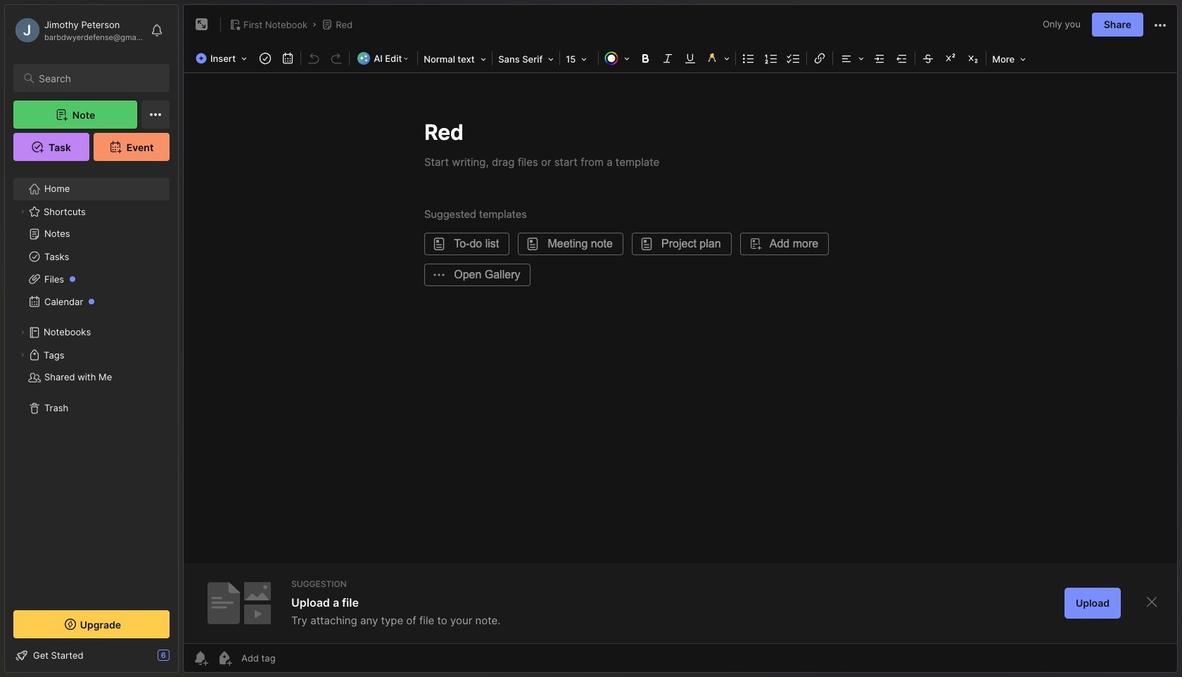 Task type: describe. For each thing, give the bounding box(es) containing it.
more actions image
[[1152, 17, 1169, 34]]

Note Editor text field
[[184, 72, 1177, 564]]

Alignment field
[[835, 49, 868, 68]]

outdent image
[[892, 49, 912, 68]]

expand tags image
[[18, 351, 27, 360]]

Font color field
[[600, 49, 634, 68]]

Insert field
[[192, 49, 254, 68]]

add tag image
[[216, 650, 233, 667]]

numbered list image
[[762, 49, 781, 68]]

Heading level field
[[420, 49, 491, 69]]

italic image
[[658, 49, 678, 68]]

strikethrough image
[[918, 49, 938, 68]]

Help and Learning task checklist field
[[5, 645, 178, 667]]

Highlight field
[[702, 49, 734, 68]]

bulleted list image
[[739, 49, 759, 68]]

calendar event image
[[278, 49, 298, 68]]

Font size field
[[562, 49, 597, 69]]

checklist image
[[784, 49, 804, 68]]

Account field
[[13, 16, 144, 44]]

note window element
[[183, 4, 1178, 677]]

subscript image
[[963, 49, 983, 68]]

indent image
[[870, 49, 890, 68]]

Font family field
[[494, 49, 558, 69]]

insert link image
[[810, 49, 830, 68]]



Task type: locate. For each thing, give the bounding box(es) containing it.
click to collapse image
[[178, 652, 188, 668]]

add a reminder image
[[192, 650, 209, 667]]

Add tag field
[[240, 652, 346, 665]]

expand notebooks image
[[18, 329, 27, 337]]

tree inside main element
[[5, 170, 178, 598]]

bold image
[[636, 49, 655, 68]]

Search text field
[[39, 72, 157, 85]]

More field
[[988, 49, 1030, 69]]

none search field inside main element
[[39, 70, 157, 87]]

main element
[[0, 0, 183, 678]]

task image
[[256, 49, 275, 68]]

superscript image
[[941, 49, 961, 68]]

None search field
[[39, 70, 157, 87]]

underline image
[[681, 49, 700, 68]]

expand note image
[[194, 16, 210, 33]]

tree
[[5, 170, 178, 598]]

More actions field
[[1152, 16, 1169, 34]]



Task type: vqa. For each thing, say whether or not it's contained in the screenshot.
MORE ACTIONS AND VIEW OPTIONS FIELD
no



